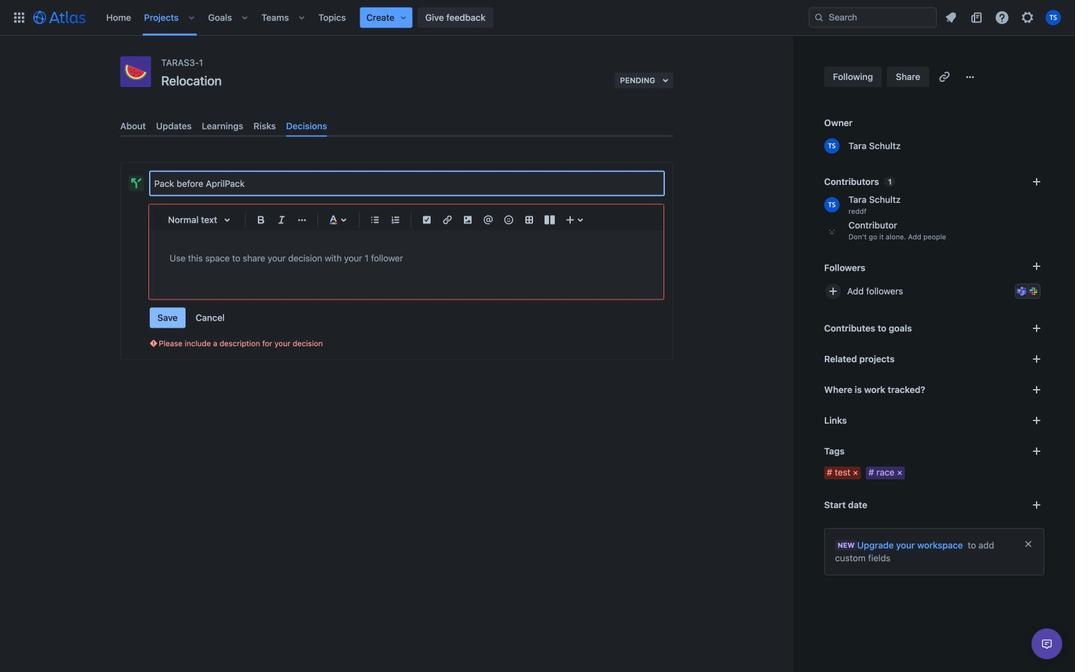 Task type: locate. For each thing, give the bounding box(es) containing it.
tab list
[[115, 116, 679, 137]]

add image, video, or file image
[[460, 212, 476, 228]]

close tag image
[[895, 468, 905, 478]]

group
[[150, 308, 233, 328]]

account image
[[1046, 10, 1062, 25]]

bold ⌘b image
[[254, 212, 269, 228]]

None search field
[[809, 7, 937, 28]]

add a follower image
[[1030, 259, 1045, 274]]

add related project image
[[1030, 352, 1045, 367]]

msteams logo showing  channels are connected to this project image
[[1017, 286, 1028, 296]]

open intercom messenger image
[[1040, 636, 1055, 652]]

close banner image
[[1024, 539, 1034, 549]]

settings image
[[1021, 10, 1036, 25]]

add link image
[[1030, 413, 1045, 428]]

notifications image
[[944, 10, 959, 25]]

text formatting group
[[251, 210, 312, 230]]

italic ⌘i image
[[274, 212, 289, 228]]

Search field
[[809, 7, 937, 28]]

action item [] image
[[419, 212, 435, 228]]

list formating group
[[365, 210, 406, 230]]

banner
[[0, 0, 1076, 36]]



Task type: describe. For each thing, give the bounding box(es) containing it.
more formatting image
[[295, 212, 310, 228]]

emoji : image
[[501, 212, 517, 228]]

add team or contributors image
[[1030, 174, 1045, 190]]

switch to... image
[[12, 10, 27, 25]]

search image
[[815, 12, 825, 23]]

numbered list ⌘⇧7 image
[[388, 212, 403, 228]]

add follower image
[[826, 284, 841, 299]]

link ⌘k image
[[440, 212, 455, 228]]

add work tracking links image
[[1030, 382, 1045, 398]]

What's the summary of your decision? text field
[[150, 172, 664, 195]]

close tag image
[[851, 468, 861, 478]]

decision icon image
[[131, 178, 142, 189]]

table ⇧⌥t image
[[522, 212, 537, 228]]

help image
[[995, 10, 1010, 25]]

mention @ image
[[481, 212, 496, 228]]

error image
[[149, 339, 159, 349]]

layouts image
[[542, 212, 558, 228]]

add tag image
[[1030, 444, 1045, 459]]

add goals image
[[1030, 321, 1045, 336]]

top element
[[8, 0, 809, 36]]

Main content area, start typing to enter text. text field
[[170, 251, 644, 266]]

set start date image
[[1030, 498, 1045, 513]]

bullet list ⌘⇧8 image
[[368, 212, 383, 228]]

slack logo showing nan channels are connected to this project image
[[1029, 286, 1039, 296]]



Task type: vqa. For each thing, say whether or not it's contained in the screenshot.
2nd heading
no



